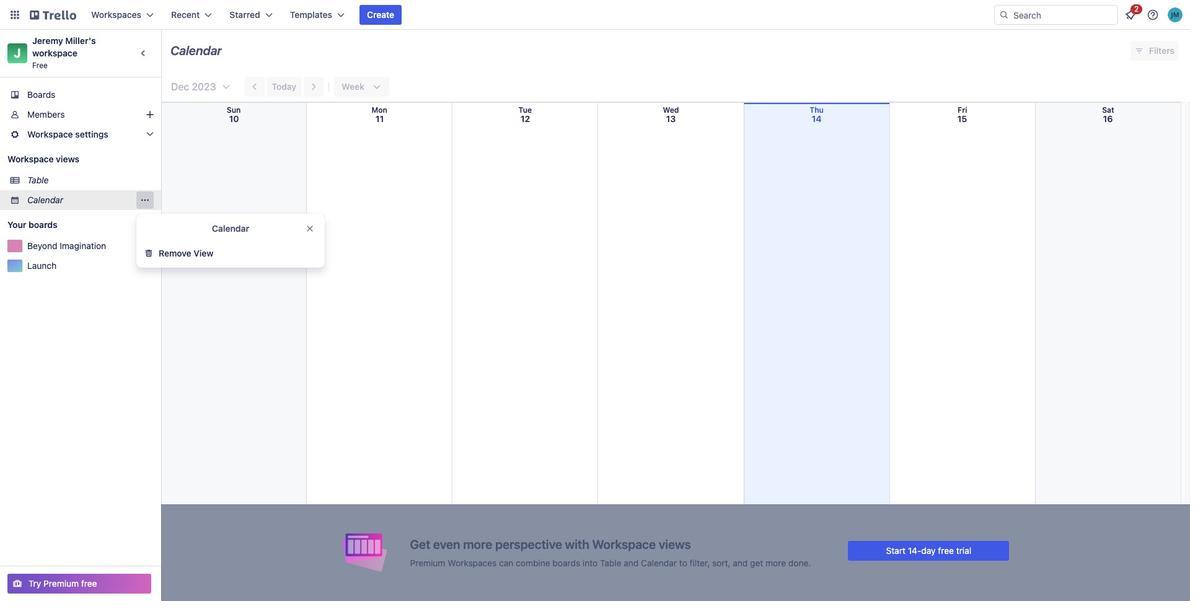 Task type: vqa. For each thing, say whether or not it's contained in the screenshot.
Open information menu icon
yes



Task type: describe. For each thing, give the bounding box(es) containing it.
views inside get even more perspective with workspace views premium workspaces can combine boards into table and calendar to filter, sort, and get more done.
[[659, 537, 691, 551]]

workspace settings button
[[0, 125, 161, 144]]

perspective
[[495, 537, 562, 551]]

boards
[[27, 89, 55, 100]]

workspace actions menu image
[[140, 195, 150, 205]]

primary element
[[0, 0, 1190, 30]]

free inside 'button'
[[81, 578, 97, 589]]

workspace navigation collapse icon image
[[135, 45, 152, 62]]

workspace
[[32, 48, 77, 58]]

try premium free
[[29, 578, 97, 589]]

filters button
[[1131, 41, 1178, 61]]

try
[[29, 578, 41, 589]]

beyond imagination link
[[27, 240, 139, 252]]

week button
[[334, 77, 389, 97]]

miller's
[[65, 35, 96, 46]]

table inside get even more perspective with workspace views premium workspaces can combine boards into table and calendar to filter, sort, and get more done.
[[600, 558, 621, 568]]

11
[[375, 113, 384, 124]]

recent
[[171, 9, 200, 20]]

view
[[194, 248, 213, 258]]

to
[[679, 558, 687, 568]]

12
[[521, 113, 530, 124]]

2023
[[192, 81, 216, 92]]

jeremy miller's workspace link
[[32, 35, 98, 58]]

get
[[750, 558, 763, 568]]

today
[[272, 81, 296, 92]]

into
[[583, 558, 598, 568]]

your boards with 2 items element
[[7, 218, 125, 232]]

done.
[[788, 558, 811, 568]]

Search field
[[1009, 6, 1118, 24]]

16
[[1103, 113, 1113, 124]]

2 notifications image
[[1123, 7, 1138, 22]]

13
[[666, 113, 676, 124]]

launch link
[[27, 260, 154, 272]]

members
[[27, 109, 65, 120]]

combine
[[516, 558, 550, 568]]

jeremy miller (jeremymiller198) image
[[1168, 7, 1183, 22]]

your
[[7, 219, 26, 230]]

get
[[410, 537, 430, 551]]

0 vertical spatial boards
[[29, 219, 57, 230]]

wed
[[663, 105, 679, 115]]

15
[[957, 113, 967, 124]]

Calendar text field
[[170, 39, 222, 63]]

calendar link
[[27, 194, 136, 206]]

1 horizontal spatial more
[[766, 558, 786, 568]]

10
[[229, 113, 239, 124]]

launch
[[27, 260, 57, 271]]

recent button
[[164, 5, 220, 25]]

create
[[367, 9, 394, 20]]

templates
[[290, 9, 332, 20]]

jeremy miller's workspace free
[[32, 35, 98, 70]]

filter,
[[690, 558, 710, 568]]

today button
[[267, 77, 301, 97]]

boards inside get even more perspective with workspace views premium workspaces can combine boards into table and calendar to filter, sort, and get more done.
[[552, 558, 580, 568]]

calendar up remove view button
[[212, 223, 249, 234]]

remove view
[[159, 248, 213, 258]]

workspaces inside get even more perspective with workspace views premium workspaces can combine boards into table and calendar to filter, sort, and get more done.
[[448, 558, 497, 568]]

open information menu image
[[1147, 9, 1159, 21]]



Task type: locate. For each thing, give the bounding box(es) containing it.
workspace views
[[7, 154, 79, 164]]

0 vertical spatial workspace
[[27, 129, 73, 139]]

workspace inside get even more perspective with workspace views premium workspaces can combine boards into table and calendar to filter, sort, and get more done.
[[592, 537, 656, 551]]

0 horizontal spatial views
[[56, 154, 79, 164]]

workspace down workspace settings
[[7, 154, 54, 164]]

can
[[499, 558, 513, 568]]

sat
[[1102, 105, 1114, 115]]

1 horizontal spatial workspaces
[[448, 558, 497, 568]]

calendar down recent popup button
[[170, 43, 222, 58]]

premium right try at the left bottom
[[43, 578, 79, 589]]

1 horizontal spatial views
[[659, 537, 691, 551]]

table
[[27, 175, 49, 185], [600, 558, 621, 568]]

workspace settings
[[27, 129, 108, 139]]

even
[[433, 537, 460, 551]]

remove
[[159, 248, 191, 258]]

calendar inside get even more perspective with workspace views premium workspaces can combine boards into table and calendar to filter, sort, and get more done.
[[641, 558, 677, 568]]

premium down get
[[410, 558, 445, 568]]

start
[[886, 545, 906, 556]]

dec 2023 button
[[166, 77, 231, 97]]

0 horizontal spatial more
[[463, 537, 492, 551]]

2 and from the left
[[733, 558, 748, 568]]

jeremy
[[32, 35, 63, 46]]

table down workspace views
[[27, 175, 49, 185]]

1 vertical spatial free
[[81, 578, 97, 589]]

0 vertical spatial more
[[463, 537, 492, 551]]

table link
[[27, 174, 154, 187]]

templates button
[[282, 5, 352, 25]]

boards
[[29, 219, 57, 230], [552, 558, 580, 568]]

thu
[[810, 105, 824, 115]]

imagination
[[60, 240, 106, 251]]

start 14-day free trial
[[886, 545, 971, 556]]

1 vertical spatial premium
[[43, 578, 79, 589]]

and left get
[[733, 558, 748, 568]]

remove view button
[[136, 244, 325, 263]]

workspaces button
[[84, 5, 161, 25]]

1 horizontal spatial premium
[[410, 558, 445, 568]]

with
[[565, 537, 589, 551]]

j link
[[7, 43, 27, 63]]

0 horizontal spatial free
[[81, 578, 97, 589]]

back to home image
[[30, 5, 76, 25]]

workspace inside popup button
[[27, 129, 73, 139]]

free
[[938, 545, 954, 556], [81, 578, 97, 589]]

premium inside get even more perspective with workspace views premium workspaces can combine boards into table and calendar to filter, sort, and get more done.
[[410, 558, 445, 568]]

beyond
[[27, 240, 57, 251]]

filters
[[1149, 45, 1175, 56]]

1 vertical spatial more
[[766, 558, 786, 568]]

trial
[[956, 545, 971, 556]]

0 horizontal spatial and
[[624, 558, 639, 568]]

boards link
[[0, 85, 161, 105]]

workspace down "members"
[[27, 129, 73, 139]]

start 14-day free trial link
[[848, 541, 1009, 561]]

calendar
[[170, 43, 222, 58], [27, 195, 63, 205], [212, 223, 249, 234], [641, 558, 677, 568]]

more right get
[[766, 558, 786, 568]]

free
[[32, 61, 48, 70]]

workspace for workspace views
[[7, 154, 54, 164]]

0 vertical spatial free
[[938, 545, 954, 556]]

workspaces down even
[[448, 558, 497, 568]]

14-
[[908, 545, 921, 556]]

members link
[[0, 105, 161, 125]]

views
[[56, 154, 79, 164], [659, 537, 691, 551]]

0 vertical spatial premium
[[410, 558, 445, 568]]

j
[[14, 46, 21, 60]]

boards up beyond
[[29, 219, 57, 230]]

views up to
[[659, 537, 691, 551]]

workspace
[[27, 129, 73, 139], [7, 154, 54, 164], [592, 537, 656, 551]]

sort,
[[712, 558, 730, 568]]

beyond imagination
[[27, 240, 106, 251]]

tue
[[519, 105, 532, 115]]

more right even
[[463, 537, 492, 551]]

sun
[[227, 105, 241, 115]]

0 horizontal spatial premium
[[43, 578, 79, 589]]

calendar up your boards
[[27, 195, 63, 205]]

workspace up into
[[592, 537, 656, 551]]

settings
[[75, 129, 108, 139]]

dec 2023
[[171, 81, 216, 92]]

dec
[[171, 81, 189, 92]]

1 vertical spatial boards
[[552, 558, 580, 568]]

1 horizontal spatial and
[[733, 558, 748, 568]]

0 vertical spatial table
[[27, 175, 49, 185]]

14
[[812, 113, 822, 124]]

fri
[[958, 105, 967, 115]]

get even more perspective with workspace views premium workspaces can combine boards into table and calendar to filter, sort, and get more done.
[[410, 537, 811, 568]]

0 horizontal spatial boards
[[29, 219, 57, 230]]

free right try at the left bottom
[[81, 578, 97, 589]]

1 and from the left
[[624, 558, 639, 568]]

boards down the with
[[552, 558, 580, 568]]

0 horizontal spatial workspaces
[[91, 9, 141, 20]]

day
[[921, 545, 936, 556]]

calendar left to
[[641, 558, 677, 568]]

free right day
[[938, 545, 954, 556]]

0 vertical spatial views
[[56, 154, 79, 164]]

0 horizontal spatial table
[[27, 175, 49, 185]]

starred button
[[222, 5, 280, 25]]

1 vertical spatial views
[[659, 537, 691, 551]]

0 vertical spatial workspaces
[[91, 9, 141, 20]]

premium inside 'button'
[[43, 578, 79, 589]]

1 vertical spatial workspaces
[[448, 558, 497, 568]]

menu
[[136, 192, 154, 209]]

search image
[[999, 10, 1009, 20]]

try premium free button
[[7, 574, 151, 594]]

more
[[463, 537, 492, 551], [766, 558, 786, 568]]

workspace for workspace settings
[[27, 129, 73, 139]]

and
[[624, 558, 639, 568], [733, 558, 748, 568]]

starred
[[230, 9, 260, 20]]

views down workspace settings
[[56, 154, 79, 164]]

1 horizontal spatial table
[[600, 558, 621, 568]]

create button
[[360, 5, 402, 25]]

workspaces
[[91, 9, 141, 20], [448, 558, 497, 568]]

mon
[[372, 105, 387, 115]]

close popover image
[[305, 224, 315, 234]]

1 horizontal spatial boards
[[552, 558, 580, 568]]

workspaces up miller's
[[91, 9, 141, 20]]

workspaces inside popup button
[[91, 9, 141, 20]]

premium
[[410, 558, 445, 568], [43, 578, 79, 589]]

and right into
[[624, 558, 639, 568]]

1 vertical spatial table
[[600, 558, 621, 568]]

2 vertical spatial workspace
[[592, 537, 656, 551]]

1 horizontal spatial free
[[938, 545, 954, 556]]

table right into
[[600, 558, 621, 568]]

your boards
[[7, 219, 57, 230]]

starred icon image
[[144, 241, 154, 251]]

week
[[342, 81, 364, 92]]

1 vertical spatial workspace
[[7, 154, 54, 164]]



